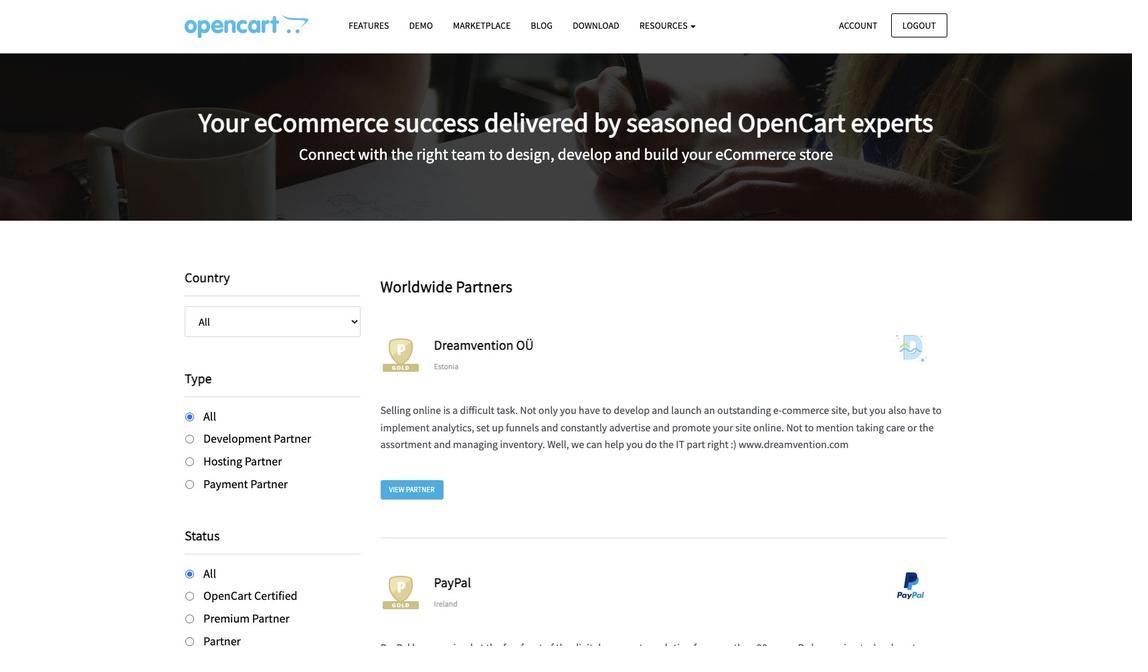 Task type: locate. For each thing, give the bounding box(es) containing it.
dreamvention oü image
[[874, 335, 948, 362]]

1 horizontal spatial your
[[713, 421, 733, 434]]

and left launch
[[652, 404, 669, 417]]

1 horizontal spatial opencart
[[738, 106, 846, 139]]

right down "success" in the left of the page
[[416, 144, 448, 164]]

set
[[477, 421, 490, 434]]

paypal image
[[874, 573, 948, 600]]

assortment
[[380, 438, 432, 451]]

0 horizontal spatial ecommerce
[[254, 106, 389, 139]]

opencart certified image left ireland
[[380, 573, 421, 613]]

0 vertical spatial opencart certified image
[[380, 335, 421, 376]]

store
[[800, 144, 833, 164]]

and up do
[[653, 421, 670, 434]]

you
[[560, 404, 577, 417], [870, 404, 886, 417], [627, 438, 643, 451]]

0 horizontal spatial right
[[416, 144, 448, 164]]

blog link
[[521, 14, 563, 38]]

partner for premium partner
[[252, 611, 290, 627]]

1 all from the top
[[203, 409, 216, 424]]

have up constantly
[[579, 404, 600, 417]]

but
[[852, 404, 867, 417]]

2 all from the top
[[203, 566, 216, 581]]

None radio
[[185, 413, 194, 421], [185, 480, 194, 489], [185, 615, 194, 624], [185, 638, 194, 646], [185, 413, 194, 421], [185, 480, 194, 489], [185, 615, 194, 624], [185, 638, 194, 646]]

1 horizontal spatial have
[[909, 404, 930, 417]]

well,
[[547, 438, 569, 451]]

opencart certified image left estonia
[[380, 335, 421, 376]]

the right "with"
[[391, 144, 413, 164]]

2 horizontal spatial the
[[919, 421, 934, 434]]

online
[[413, 404, 441, 417]]

not
[[520, 404, 536, 417], [786, 421, 803, 434]]

ecommerce left the store
[[715, 144, 796, 164]]

0 vertical spatial develop
[[558, 144, 612, 164]]

development partner
[[203, 431, 311, 447]]

the right or
[[919, 421, 934, 434]]

logout
[[903, 19, 936, 31]]

0 vertical spatial opencart
[[738, 106, 846, 139]]

a
[[453, 404, 458, 417]]

1 vertical spatial the
[[919, 421, 934, 434]]

1 horizontal spatial ecommerce
[[715, 144, 796, 164]]

0 vertical spatial right
[[416, 144, 448, 164]]

to up advertise
[[602, 404, 612, 417]]

premium
[[203, 611, 250, 627]]

0 horizontal spatial the
[[391, 144, 413, 164]]

to
[[489, 144, 503, 164], [602, 404, 612, 417], [932, 404, 942, 417], [805, 421, 814, 434]]

task.
[[497, 404, 518, 417]]

your right build
[[682, 144, 712, 164]]

not up www.dreamvention.com
[[786, 421, 803, 434]]

1 vertical spatial develop
[[614, 404, 650, 417]]

have
[[579, 404, 600, 417], [909, 404, 930, 417]]

launch
[[671, 404, 702, 417]]

all up development in the bottom left of the page
[[203, 409, 216, 424]]

and down the only
[[541, 421, 558, 434]]

partner for view partner
[[406, 485, 435, 495]]

1 vertical spatial right
[[707, 438, 729, 451]]

ecommerce up connect
[[254, 106, 389, 139]]

resources
[[640, 19, 690, 31]]

the left it
[[659, 438, 674, 451]]

0 horizontal spatial opencart
[[203, 589, 252, 604]]

0 vertical spatial ecommerce
[[254, 106, 389, 139]]

right left :)
[[707, 438, 729, 451]]

country
[[185, 269, 230, 285]]

constantly
[[561, 421, 607, 434]]

difficult
[[460, 404, 495, 417]]

0 horizontal spatial have
[[579, 404, 600, 417]]

ecommerce
[[254, 106, 389, 139], [715, 144, 796, 164]]

1 vertical spatial not
[[786, 421, 803, 434]]

partner
[[274, 431, 311, 447], [245, 454, 282, 469], [250, 476, 288, 492], [406, 485, 435, 495], [252, 611, 290, 627]]

site
[[735, 421, 751, 434]]

resources link
[[629, 14, 706, 38]]

0 vertical spatial all
[[203, 409, 216, 424]]

taking
[[856, 421, 884, 434]]

implement
[[380, 421, 430, 434]]

develop up advertise
[[614, 404, 650, 417]]

partner down hosting partner at the left bottom of page
[[250, 476, 288, 492]]

0 horizontal spatial develop
[[558, 144, 612, 164]]

not up funnels
[[520, 404, 536, 417]]

type
[[185, 370, 212, 386]]

e-
[[773, 404, 782, 417]]

None radio
[[185, 435, 194, 444], [185, 458, 194, 466], [185, 570, 194, 579], [185, 593, 194, 601], [185, 435, 194, 444], [185, 458, 194, 466], [185, 570, 194, 579], [185, 593, 194, 601]]

inventory.
[[500, 438, 545, 451]]

develop
[[558, 144, 612, 164], [614, 404, 650, 417]]

1 vertical spatial ecommerce
[[715, 144, 796, 164]]

an
[[704, 404, 715, 417]]

1 opencart certified image from the top
[[380, 335, 421, 376]]

2 horizontal spatial you
[[870, 404, 886, 417]]

selling
[[380, 404, 411, 417]]

premium partner
[[203, 611, 290, 627]]

and left build
[[615, 144, 641, 164]]

view partner link
[[380, 481, 443, 500]]

partner down certified
[[252, 611, 290, 627]]

your up :)
[[713, 421, 733, 434]]

you right but
[[870, 404, 886, 417]]

partner down development partner
[[245, 454, 282, 469]]

experts
[[851, 106, 933, 139]]

build
[[644, 144, 679, 164]]

success
[[394, 106, 479, 139]]

blog
[[531, 19, 553, 31]]

to right team
[[489, 144, 503, 164]]

hosting
[[203, 454, 242, 469]]

online.
[[753, 421, 784, 434]]

all down the status
[[203, 566, 216, 581]]

advertise
[[609, 421, 651, 434]]

up
[[492, 421, 504, 434]]

account link
[[828, 13, 889, 37]]

demo
[[409, 19, 433, 31]]

features
[[349, 19, 389, 31]]

commerce
[[782, 404, 829, 417]]

worldwide partners
[[380, 276, 512, 297]]

analytics,
[[432, 421, 474, 434]]

1 horizontal spatial right
[[707, 438, 729, 451]]

partner right view
[[406, 485, 435, 495]]

your inside your ecommerce success delivered by seasoned opencart experts connect with the right team to design, develop and build your ecommerce store
[[682, 144, 712, 164]]

1 vertical spatial opencart certified image
[[380, 573, 421, 613]]

1 vertical spatial all
[[203, 566, 216, 581]]

0 horizontal spatial not
[[520, 404, 536, 417]]

0 vertical spatial your
[[682, 144, 712, 164]]

marketplace link
[[443, 14, 521, 38]]

connect
[[299, 144, 355, 164]]

1 horizontal spatial the
[[659, 438, 674, 451]]

opencart up the store
[[738, 106, 846, 139]]

the
[[391, 144, 413, 164], [919, 421, 934, 434], [659, 438, 674, 451]]

and
[[615, 144, 641, 164], [652, 404, 669, 417], [541, 421, 558, 434], [653, 421, 670, 434], [434, 438, 451, 451]]

your
[[682, 144, 712, 164], [713, 421, 733, 434]]

view
[[389, 485, 405, 495]]

2 opencart certified image from the top
[[380, 573, 421, 613]]

0 horizontal spatial your
[[682, 144, 712, 164]]

opencart certified image
[[380, 335, 421, 376], [380, 573, 421, 613]]

and down analytics,
[[434, 438, 451, 451]]

have up or
[[909, 404, 930, 417]]

partner up hosting partner at the left bottom of page
[[274, 431, 311, 447]]

:)
[[731, 438, 737, 451]]

to right the also
[[932, 404, 942, 417]]

develop down the by
[[558, 144, 612, 164]]

1 horizontal spatial develop
[[614, 404, 650, 417]]

features link
[[339, 14, 399, 38]]

1 vertical spatial your
[[713, 421, 733, 434]]

site,
[[831, 404, 850, 417]]

0 vertical spatial the
[[391, 144, 413, 164]]

you right the only
[[560, 404, 577, 417]]

opencart inside your ecommerce success delivered by seasoned opencart experts connect with the right team to design, develop and build your ecommerce store
[[738, 106, 846, 139]]

with
[[358, 144, 388, 164]]

1 horizontal spatial you
[[627, 438, 643, 451]]

opencart certified image for dreamvention oü
[[380, 335, 421, 376]]

you left do
[[627, 438, 643, 451]]

opencart up premium
[[203, 589, 252, 604]]

all
[[203, 409, 216, 424], [203, 566, 216, 581]]

opencart
[[738, 106, 846, 139], [203, 589, 252, 604]]



Task type: describe. For each thing, give the bounding box(es) containing it.
download link
[[563, 14, 629, 38]]

opencart certified
[[203, 589, 297, 604]]

funnels
[[506, 421, 539, 434]]

certified
[[254, 589, 297, 604]]

ireland
[[434, 599, 458, 609]]

outstanding
[[717, 404, 771, 417]]

by
[[594, 106, 621, 139]]

mention
[[816, 421, 854, 434]]

seasoned
[[627, 106, 733, 139]]

develop inside selling online is a difficult task. not only you have to develop and launch an outstanding e-commerce site, but you also have to implement analytics, set up funnels and constantly advertise and promote your site online. not to mention taking care or the assortment and managing inventory. well, we can help you do the it part right :) www.dreamvention.com
[[614, 404, 650, 417]]

design,
[[506, 144, 555, 164]]

paypal
[[434, 574, 471, 591]]

opencart certified image for paypal
[[380, 573, 421, 613]]

payment
[[203, 476, 248, 492]]

dreamvention
[[434, 337, 514, 354]]

only
[[538, 404, 558, 417]]

develop inside your ecommerce success delivered by seasoned opencart experts connect with the right team to design, develop and build your ecommerce store
[[558, 144, 612, 164]]

help
[[605, 438, 624, 451]]

partners
[[456, 276, 512, 297]]

1 horizontal spatial not
[[786, 421, 803, 434]]

or
[[908, 421, 917, 434]]

all for status
[[203, 566, 216, 581]]

opencart - partners image
[[185, 14, 308, 38]]

we
[[571, 438, 584, 451]]

view partner
[[389, 485, 435, 495]]

it
[[676, 438, 685, 451]]

estonia
[[434, 361, 459, 371]]

partner for hosting partner
[[245, 454, 282, 469]]

1 have from the left
[[579, 404, 600, 417]]

selling online is a difficult task. not only you have to develop and launch an outstanding e-commerce site, but you also have to implement analytics, set up funnels and constantly advertise and promote your site online. not to mention taking care or the assortment and managing inventory. well, we can help you do the it part right :) www.dreamvention.com
[[380, 404, 942, 451]]

oü
[[516, 337, 534, 354]]

promote
[[672, 421, 711, 434]]

care
[[886, 421, 905, 434]]

your ecommerce success delivered by seasoned opencart experts connect with the right team to design, develop and build your ecommerce store
[[199, 106, 933, 164]]

www.dreamvention.com
[[739, 438, 849, 451]]

download
[[573, 19, 619, 31]]

delivered
[[484, 106, 589, 139]]

dreamvention oü
[[434, 337, 534, 354]]

development
[[203, 431, 271, 447]]

hosting partner
[[203, 454, 282, 469]]

your inside selling online is a difficult task. not only you have to develop and launch an outstanding e-commerce site, but you also have to implement analytics, set up funnels and constantly advertise and promote your site online. not to mention taking care or the assortment and managing inventory. well, we can help you do the it part right :) www.dreamvention.com
[[713, 421, 733, 434]]

do
[[645, 438, 657, 451]]

right inside selling online is a difficult task. not only you have to develop and launch an outstanding e-commerce site, but you also have to implement analytics, set up funnels and constantly advertise and promote your site online. not to mention taking care or the assortment and managing inventory. well, we can help you do the it part right :) www.dreamvention.com
[[707, 438, 729, 451]]

1 vertical spatial opencart
[[203, 589, 252, 604]]

0 vertical spatial not
[[520, 404, 536, 417]]

demo link
[[399, 14, 443, 38]]

is
[[443, 404, 450, 417]]

your
[[199, 106, 249, 139]]

all for type
[[203, 409, 216, 424]]

marketplace
[[453, 19, 511, 31]]

partner for development partner
[[274, 431, 311, 447]]

0 horizontal spatial you
[[560, 404, 577, 417]]

team
[[451, 144, 486, 164]]

right inside your ecommerce success delivered by seasoned opencart experts connect with the right team to design, develop and build your ecommerce store
[[416, 144, 448, 164]]

2 vertical spatial the
[[659, 438, 674, 451]]

logout link
[[891, 13, 948, 37]]

2 have from the left
[[909, 404, 930, 417]]

partner for payment partner
[[250, 476, 288, 492]]

to down the commerce
[[805, 421, 814, 434]]

payment partner
[[203, 476, 288, 492]]

to inside your ecommerce success delivered by seasoned opencart experts connect with the right team to design, develop and build your ecommerce store
[[489, 144, 503, 164]]

can
[[586, 438, 602, 451]]

and inside your ecommerce success delivered by seasoned opencart experts connect with the right team to design, develop and build your ecommerce store
[[615, 144, 641, 164]]

account
[[839, 19, 878, 31]]

part
[[687, 438, 705, 451]]

worldwide
[[380, 276, 453, 297]]

managing
[[453, 438, 498, 451]]

the inside your ecommerce success delivered by seasoned opencart experts connect with the right team to design, develop and build your ecommerce store
[[391, 144, 413, 164]]

also
[[888, 404, 907, 417]]

status
[[185, 527, 220, 544]]



Task type: vqa. For each thing, say whether or not it's contained in the screenshot.
"product"
no



